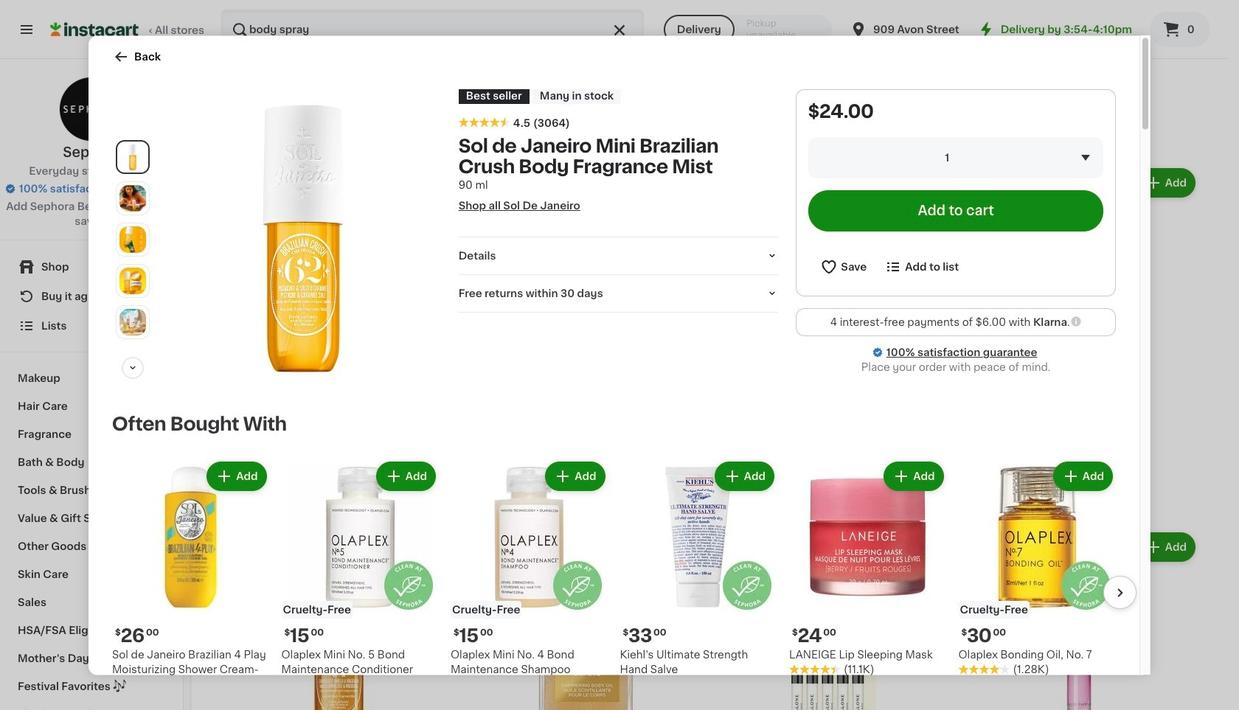 Task type: describe. For each thing, give the bounding box(es) containing it.
2 enlarge fragrance sol de janeiro mini brazilian crush body fragrance mist unknown (opens in a new tab) image from the top
[[120, 226, 146, 253]]

$38.00 element
[[963, 407, 1199, 433]]

enlarge fragrance sol de janeiro mini brazilian crush body fragrance mist unknown (opens in a new tab) image
[[120, 267, 146, 294]]

service type group
[[664, 15, 832, 44]]

fragrance sol de janeiro mini brazilian crush body fragrance mist hero image
[[165, 100, 441, 376]]



Task type: locate. For each thing, give the bounding box(es) containing it.
None search field
[[221, 9, 645, 50]]

None field
[[809, 136, 1104, 178]]

0 vertical spatial enlarge fragrance sol de janeiro mini brazilian crush body fragrance mist unknown (opens in a new tab) image
[[120, 185, 146, 211]]

3 enlarge fragrance sol de janeiro mini brazilian crush body fragrance mist unknown (opens in a new tab) image from the top
[[120, 309, 146, 335]]

enlarge fragrance sol de janeiro mini brazilian crush body fragrance mist unknown (opens in a new tab) image up enlarge fragrance sol de janeiro mini brazilian crush body fragrance mist unknown (opens in a new tab) icon
[[120, 226, 146, 253]]

enlarge fragrance sol de janeiro mini brazilian crush body fragrance mist unknown (opens in a new tab) image
[[120, 185, 146, 211], [120, 226, 146, 253], [120, 309, 146, 335]]

2 vertical spatial enlarge fragrance sol de janeiro mini brazilian crush body fragrance mist unknown (opens in a new tab) image
[[120, 309, 146, 335]]

item carousel region
[[112, 452, 1137, 710]]

1 vertical spatial enlarge fragrance sol de janeiro mini brazilian crush body fragrance mist unknown (opens in a new tab) image
[[120, 226, 146, 253]]

instacart logo image
[[50, 21, 139, 38]]

sephora logo image
[[59, 77, 124, 142]]

enlarge fragrance sol de janeiro mini brazilian crush body fragrance mist hero (opens in a new tab) image
[[120, 144, 146, 170]]

1 enlarge fragrance sol de janeiro mini brazilian crush body fragrance mist unknown (opens in a new tab) image from the top
[[120, 185, 146, 211]]

product group
[[469, 165, 704, 512], [716, 165, 952, 497], [963, 165, 1199, 512], [112, 458, 270, 710], [281, 458, 439, 706], [451, 458, 608, 706], [620, 458, 778, 710], [789, 458, 947, 692], [959, 458, 1116, 710], [221, 530, 457, 710], [469, 530, 704, 710], [716, 530, 952, 710], [963, 530, 1199, 710]]

enlarge fragrance sol de janeiro mini brazilian crush body fragrance mist unknown (opens in a new tab) image down the enlarge fragrance sol de janeiro mini brazilian crush body fragrance mist hero (opens in a new tab) icon
[[120, 185, 146, 211]]

enlarge fragrance sol de janeiro mini brazilian crush body fragrance mist unknown (opens in a new tab) image down enlarge fragrance sol de janeiro mini brazilian crush body fragrance mist unknown (opens in a new tab) icon
[[120, 309, 146, 335]]



Task type: vqa. For each thing, say whether or not it's contained in the screenshot.
the left ice
no



